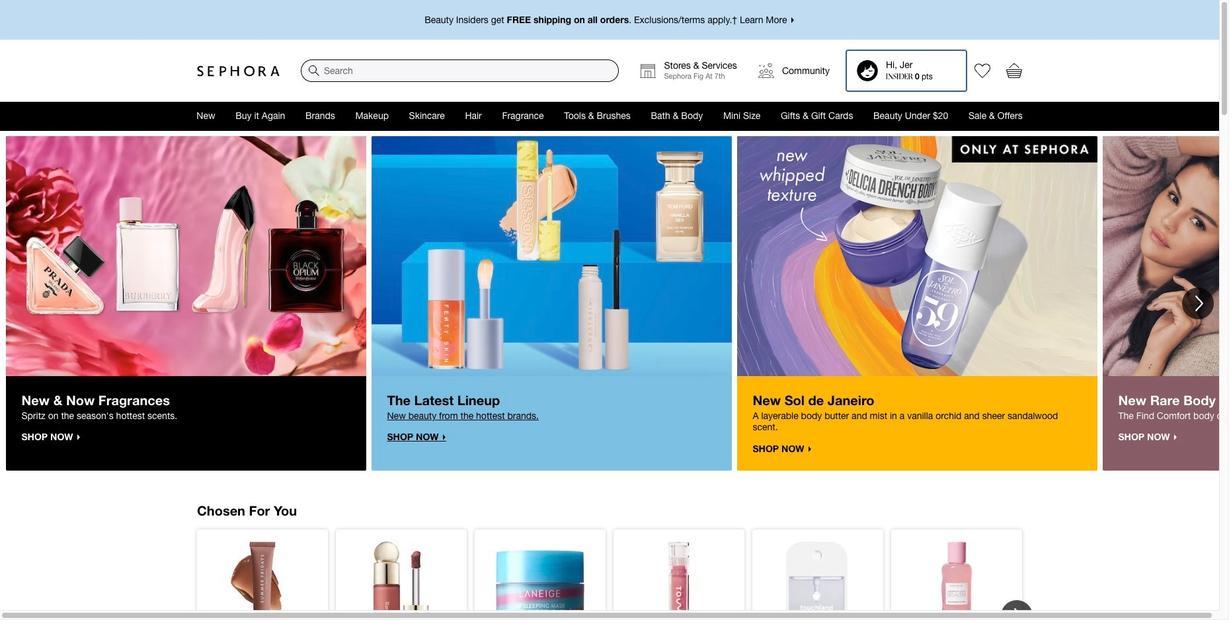 Task type: vqa. For each thing, say whether or not it's contained in the screenshot.
Summer Fridays - Dream Lip Oil for Moisturizing Sheer Coverage image
no



Task type: describe. For each thing, give the bounding box(es) containing it.
touchland - power mist hydrating hand sanitizer image
[[763, 541, 873, 620]]

laneige - lip sleeping mask intense hydration with vitamin c image
[[485, 541, 595, 620]]

go to basket image
[[1007, 63, 1022, 79]]

summer fridays - lip butter balm for hydration & shine image
[[208, 541, 317, 620]]

rare beauty by selena gomez - soft pinch liquid blush image
[[347, 541, 456, 620]]

insider image
[[886, 73, 913, 79]]



Task type: locate. For each thing, give the bounding box(es) containing it.
None search field
[[301, 60, 619, 82]]

tower 28 beauty - shineon lip jelly non-sticky gloss image
[[624, 541, 734, 620]]

Search search field
[[302, 60, 619, 81]]

glow recipe - watermelon glow pha + bha pore-tight toner image
[[902, 541, 1012, 620]]

sephora homepage image
[[197, 65, 280, 76]]

None field
[[301, 60, 619, 82]]



